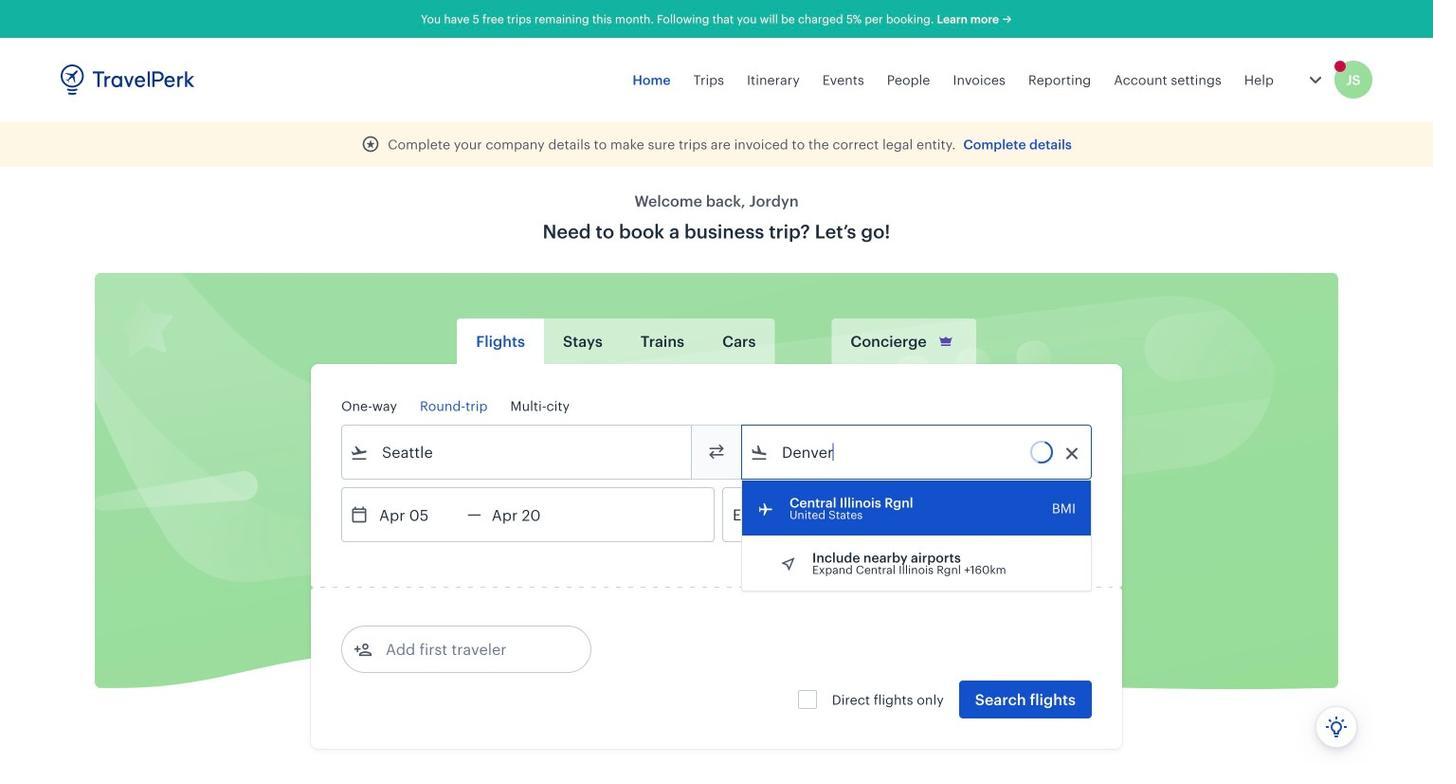 Task type: describe. For each thing, give the bounding box(es) containing it.
From search field
[[369, 437, 667, 467]]

To search field
[[769, 437, 1067, 467]]



Task type: locate. For each thing, give the bounding box(es) containing it.
Add first traveler search field
[[373, 634, 570, 665]]

Depart text field
[[369, 488, 467, 541]]

Return text field
[[481, 488, 580, 541]]



